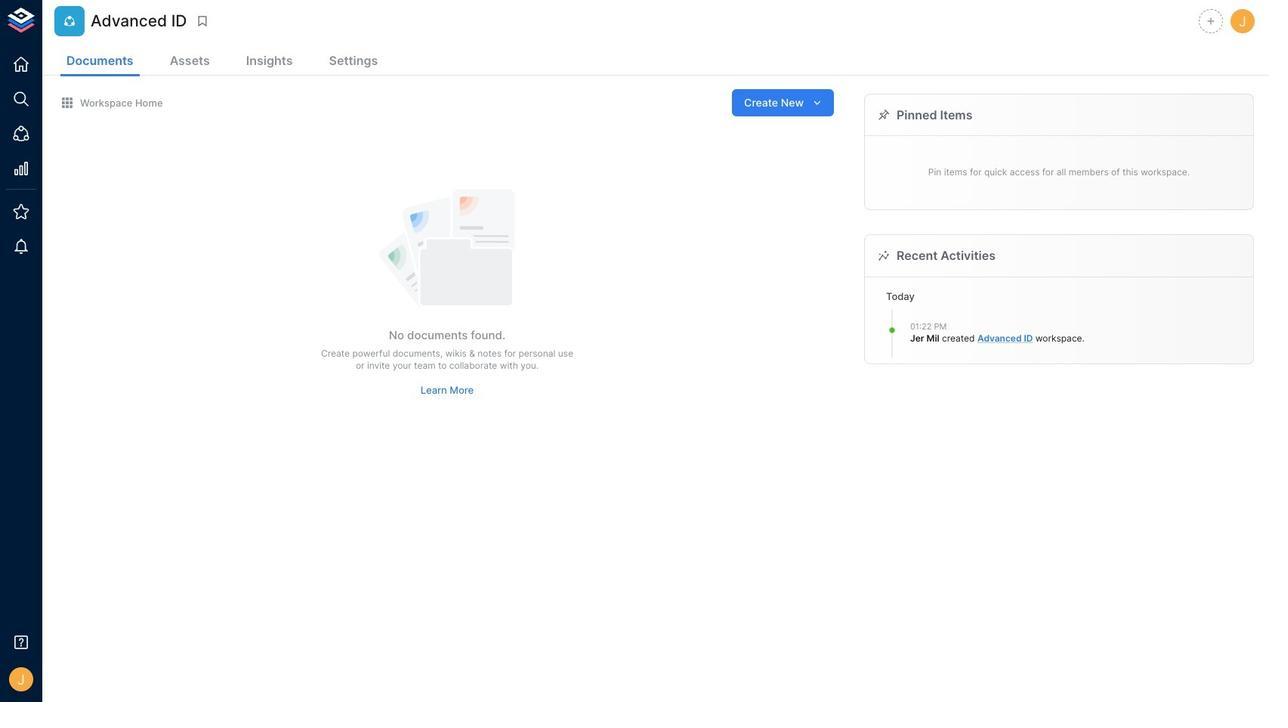 Task type: locate. For each thing, give the bounding box(es) containing it.
bookmark image
[[195, 14, 209, 28]]



